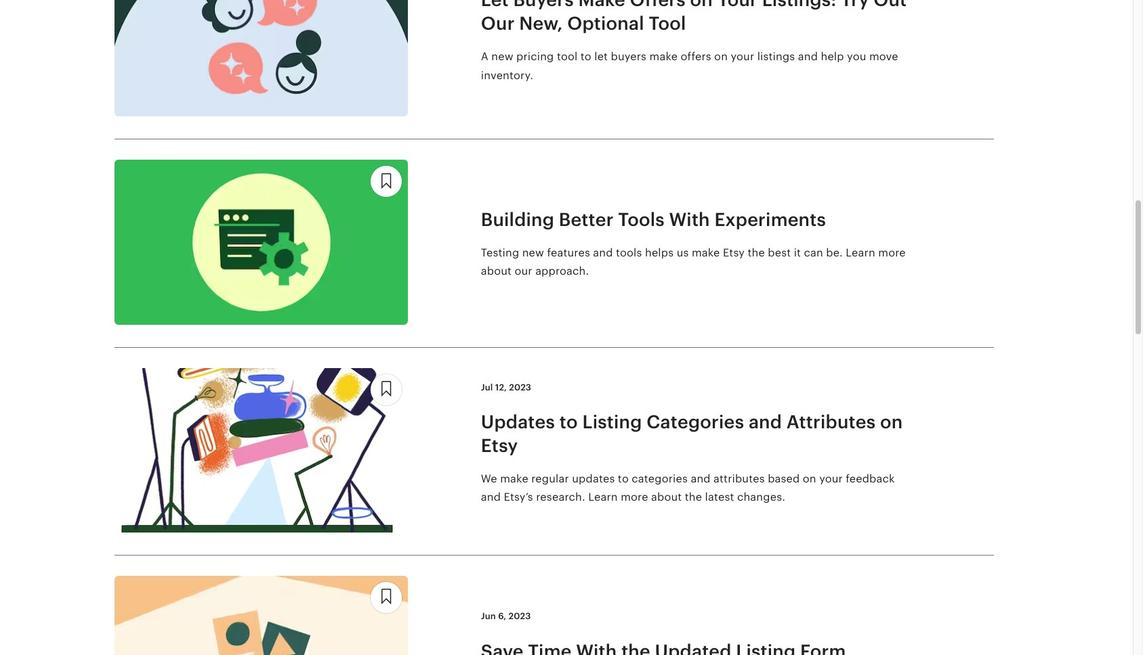 Task type: vqa. For each thing, say whether or not it's contained in the screenshot.
Hand Carved Wooden Howling Wolf Figuri Northernwoodcarving $ 22.50 Free Shipping
no



Task type: describe. For each thing, give the bounding box(es) containing it.
etsy's
[[504, 492, 533, 504]]

offers
[[681, 50, 711, 63]]

experiments
[[714, 209, 826, 230]]

our
[[481, 13, 515, 34]]

offers
[[630, 0, 686, 10]]

updates to listing categories and attributes on etsy image
[[115, 368, 408, 533]]

etsy inside testing new features and tools helps us make etsy the best it can be. learn more about our approach.
[[723, 247, 745, 260]]

new,
[[519, 13, 563, 34]]

categories
[[632, 473, 688, 486]]

approach.
[[535, 265, 589, 278]]

updates to listing categories and attributes on etsy link
[[481, 411, 915, 458]]

updates
[[481, 412, 555, 433]]

testing new features and tools helps us make etsy the best it can be. learn more about our approach.
[[481, 247, 906, 278]]

more inside we make regular updates to categories and attributes based on your feedback and etsy's research. learn more about the latest changes.
[[621, 492, 648, 504]]

help
[[821, 50, 844, 63]]

let buyers make offers on your listings: try out our new, optional tool image
[[115, 0, 408, 117]]

the inside testing new features and tools helps us make etsy the best it can be. learn more about our approach.
[[748, 247, 765, 260]]

tool
[[557, 50, 578, 63]]

latest
[[705, 492, 734, 504]]

you
[[847, 50, 866, 63]]

jul 12, 2023
[[481, 383, 531, 393]]

make inside we make regular updates to categories and attributes based on your feedback and etsy's research. learn more about the latest changes.
[[500, 473, 528, 486]]

let
[[594, 50, 608, 63]]

us
[[677, 247, 689, 260]]

attributes
[[714, 473, 765, 486]]

best
[[768, 247, 791, 260]]

on inside updates to listing categories and attributes on etsy
[[880, 412, 903, 433]]

your for your
[[731, 50, 754, 63]]

pricing
[[516, 50, 554, 63]]

regular
[[531, 473, 569, 486]]

to inside updates to listing categories and attributes on etsy
[[560, 412, 578, 433]]

tools
[[616, 247, 642, 260]]

inventory.
[[481, 69, 533, 82]]

a new pricing tool to let buyers make offers on your listings and help you move inventory.
[[481, 50, 898, 82]]

categories
[[647, 412, 744, 433]]

6,
[[498, 612, 506, 622]]

and down we
[[481, 492, 501, 504]]

listing
[[582, 412, 642, 433]]

and inside updates to listing categories and attributes on etsy
[[749, 412, 782, 433]]

on inside a new pricing tool to let buyers make offers on your listings and help you move inventory.
[[714, 50, 728, 63]]

updates to listing categories and attributes on etsy
[[481, 412, 903, 457]]

building
[[481, 209, 554, 230]]

learn inside we make regular updates to categories and attributes based on your feedback and etsy's research. learn more about the latest changes.
[[588, 492, 618, 504]]

it
[[794, 247, 801, 260]]

to for to
[[618, 473, 629, 486]]

new for let
[[491, 50, 513, 63]]

listings
[[757, 50, 795, 63]]

buyers
[[513, 0, 574, 10]]

make for with
[[692, 247, 720, 260]]

and inside a new pricing tool to let buyers make offers on your listings and help you move inventory.
[[798, 50, 818, 63]]



Task type: locate. For each thing, give the bounding box(es) containing it.
more down categories
[[621, 492, 648, 504]]

can
[[804, 247, 823, 260]]

to for buyers
[[581, 50, 591, 63]]

0 vertical spatial etsy
[[723, 247, 745, 260]]

learn right be.
[[846, 247, 875, 260]]

etsy
[[723, 247, 745, 260], [481, 436, 518, 457]]

1 vertical spatial the
[[685, 492, 702, 504]]

1 vertical spatial new
[[522, 247, 544, 260]]

to left let
[[581, 50, 591, 63]]

jul
[[481, 383, 493, 393]]

1 vertical spatial make
[[692, 247, 720, 260]]

building better tools with experiments link
[[481, 208, 915, 232]]

more inside testing new features and tools helps us make etsy the best it can be. learn more about our approach.
[[878, 247, 906, 260]]

learn
[[846, 247, 875, 260], [588, 492, 618, 504]]

based
[[768, 473, 800, 486]]

let buyers make offers on your listings: try out our new, optional tool link
[[481, 0, 915, 36]]

a
[[481, 50, 488, 63]]

1 horizontal spatial make
[[649, 50, 678, 63]]

and inside testing new features and tools helps us make etsy the best it can be. learn more about our approach.
[[593, 247, 613, 260]]

1 vertical spatial to
[[560, 412, 578, 433]]

your
[[717, 0, 758, 10]]

and up based
[[749, 412, 782, 433]]

new right a
[[491, 50, 513, 63]]

2 horizontal spatial to
[[618, 473, 629, 486]]

more
[[878, 247, 906, 260], [621, 492, 648, 504]]

better
[[559, 209, 614, 230]]

0 horizontal spatial about
[[481, 265, 512, 278]]

0 horizontal spatial more
[[621, 492, 648, 504]]

buyers
[[611, 50, 646, 63]]

0 horizontal spatial learn
[[588, 492, 618, 504]]

and left tools
[[593, 247, 613, 260]]

out
[[874, 0, 907, 10]]

make up etsy's
[[500, 473, 528, 486]]

0 vertical spatial your
[[731, 50, 754, 63]]

move
[[869, 50, 898, 63]]

jun 6, 2023
[[481, 612, 531, 622]]

1 horizontal spatial about
[[651, 492, 682, 504]]

0 vertical spatial the
[[748, 247, 765, 260]]

on right attributes at right
[[880, 412, 903, 433]]

about inside testing new features and tools helps us make etsy the best it can be. learn more about our approach.
[[481, 265, 512, 278]]

0 horizontal spatial the
[[685, 492, 702, 504]]

on inside let buyers make offers on your listings: try out our new, optional tool
[[690, 0, 713, 10]]

make
[[649, 50, 678, 63], [692, 247, 720, 260], [500, 473, 528, 486]]

to inside we make regular updates to categories and attributes based on your feedback and etsy's research. learn more about the latest changes.
[[618, 473, 629, 486]]

more right be.
[[878, 247, 906, 260]]

on
[[690, 0, 713, 10], [714, 50, 728, 63], [880, 412, 903, 433], [803, 473, 816, 486]]

12,
[[495, 383, 507, 393]]

your left feedback
[[819, 473, 843, 486]]

about
[[481, 265, 512, 278], [651, 492, 682, 504]]

jun
[[481, 612, 496, 622]]

new inside testing new features and tools helps us make etsy the best it can be. learn more about our approach.
[[522, 247, 544, 260]]

1 horizontal spatial your
[[819, 473, 843, 486]]

the inside we make regular updates to categories and attributes based on your feedback and etsy's research. learn more about the latest changes.
[[685, 492, 702, 504]]

on right based
[[803, 473, 816, 486]]

etsy down "updates"
[[481, 436, 518, 457]]

about down categories
[[651, 492, 682, 504]]

let buyers make offers on your listings: try out our new, optional tool
[[481, 0, 907, 34]]

your for attributes
[[819, 473, 843, 486]]

0 horizontal spatial your
[[731, 50, 754, 63]]

new for building
[[522, 247, 544, 260]]

2023 for jun 6, 2023
[[509, 612, 531, 622]]

we make regular updates to categories and attributes based on your feedback and etsy's research. learn more about the latest changes.
[[481, 473, 895, 504]]

and
[[798, 50, 818, 63], [593, 247, 613, 260], [749, 412, 782, 433], [691, 473, 711, 486], [481, 492, 501, 504]]

to inside a new pricing tool to let buyers make offers on your listings and help you move inventory.
[[581, 50, 591, 63]]

1 horizontal spatial learn
[[846, 247, 875, 260]]

2023
[[509, 383, 531, 393], [509, 612, 531, 622]]

make right the us
[[692, 247, 720, 260]]

feedback
[[846, 473, 895, 486]]

make
[[578, 0, 625, 10]]

learn inside testing new features and tools helps us make etsy the best it can be. learn more about our approach.
[[846, 247, 875, 260]]

and left "help"
[[798, 50, 818, 63]]

try
[[841, 0, 869, 10]]

your left listings
[[731, 50, 754, 63]]

changes.
[[737, 492, 785, 504]]

0 horizontal spatial to
[[560, 412, 578, 433]]

make left offers
[[649, 50, 678, 63]]

your inside we make regular updates to categories and attributes based on your feedback and etsy's research. learn more about the latest changes.
[[819, 473, 843, 486]]

2023 right 6,
[[509, 612, 531, 622]]

your
[[731, 50, 754, 63], [819, 473, 843, 486]]

optional
[[567, 13, 644, 34]]

about inside we make regular updates to categories and attributes based on your feedback and etsy's research. learn more about the latest changes.
[[651, 492, 682, 504]]

2 vertical spatial make
[[500, 473, 528, 486]]

to
[[581, 50, 591, 63], [560, 412, 578, 433], [618, 473, 629, 486]]

1 horizontal spatial etsy
[[723, 247, 745, 260]]

0 horizontal spatial new
[[491, 50, 513, 63]]

etsy left best
[[723, 247, 745, 260]]

1 vertical spatial about
[[651, 492, 682, 504]]

to right updates
[[618, 473, 629, 486]]

new inside a new pricing tool to let buyers make offers on your listings and help you move inventory.
[[491, 50, 513, 63]]

make inside testing new features and tools helps us make etsy the best it can be. learn more about our approach.
[[692, 247, 720, 260]]

1 vertical spatial learn
[[588, 492, 618, 504]]

helps
[[645, 247, 674, 260]]

learn down updates
[[588, 492, 618, 504]]

listings:
[[762, 0, 837, 10]]

on right offers
[[714, 50, 728, 63]]

features
[[547, 247, 590, 260]]

1 vertical spatial more
[[621, 492, 648, 504]]

let
[[481, 0, 509, 10]]

the
[[748, 247, 765, 260], [685, 492, 702, 504]]

1 horizontal spatial more
[[878, 247, 906, 260]]

our
[[515, 265, 532, 278]]

tool
[[649, 13, 686, 34]]

new
[[491, 50, 513, 63], [522, 247, 544, 260]]

the left latest
[[685, 492, 702, 504]]

about down "testing"
[[481, 265, 512, 278]]

0 vertical spatial new
[[491, 50, 513, 63]]

0 vertical spatial to
[[581, 50, 591, 63]]

0 horizontal spatial etsy
[[481, 436, 518, 457]]

0 horizontal spatial make
[[500, 473, 528, 486]]

the left best
[[748, 247, 765, 260]]

0 vertical spatial more
[[878, 247, 906, 260]]

1 vertical spatial 2023
[[509, 612, 531, 622]]

1 vertical spatial etsy
[[481, 436, 518, 457]]

2023 for jul 12, 2023
[[509, 383, 531, 393]]

with
[[669, 209, 710, 230]]

building better tools with experiments
[[481, 209, 826, 230]]

2 vertical spatial to
[[618, 473, 629, 486]]

your inside a new pricing tool to let buyers make offers on your listings and help you move inventory.
[[731, 50, 754, 63]]

0 vertical spatial learn
[[846, 247, 875, 260]]

1 horizontal spatial the
[[748, 247, 765, 260]]

0 vertical spatial about
[[481, 265, 512, 278]]

and up latest
[[691, 473, 711, 486]]

2 horizontal spatial make
[[692, 247, 720, 260]]

make for offers
[[649, 50, 678, 63]]

research.
[[536, 492, 585, 504]]

make inside a new pricing tool to let buyers make offers on your listings and help you move inventory.
[[649, 50, 678, 63]]

on left your on the top
[[690, 0, 713, 10]]

attributes
[[786, 412, 876, 433]]

new up the our
[[522, 247, 544, 260]]

1 horizontal spatial to
[[581, 50, 591, 63]]

0 vertical spatial 2023
[[509, 383, 531, 393]]

1 horizontal spatial new
[[522, 247, 544, 260]]

on inside we make regular updates to categories and attributes based on your feedback and etsy's research. learn more about the latest changes.
[[803, 473, 816, 486]]

testing
[[481, 247, 519, 260]]

1 vertical spatial your
[[819, 473, 843, 486]]

updates
[[572, 473, 615, 486]]

building better tools with experiments image
[[115, 160, 408, 325]]

tools
[[618, 209, 665, 230]]

we
[[481, 473, 497, 486]]

0 vertical spatial make
[[649, 50, 678, 63]]

to left listing
[[560, 412, 578, 433]]

be.
[[826, 247, 843, 260]]

etsy inside updates to listing categories and attributes on etsy
[[481, 436, 518, 457]]

2023 right 12,
[[509, 383, 531, 393]]



